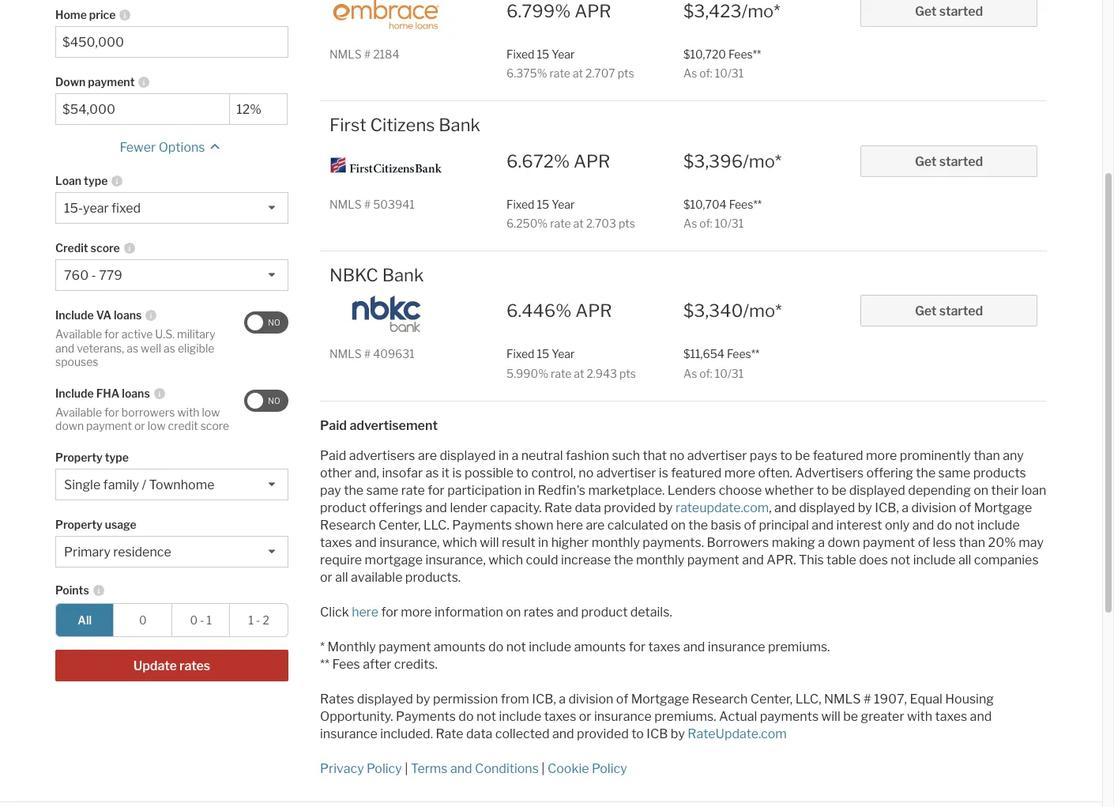 Task type: locate. For each thing, give the bounding box(es) containing it.
fees** inside $11,654 fees** as of: 10/31
[[727, 347, 760, 361]]

2 include from the top
[[55, 386, 94, 400]]

1 horizontal spatial icb,
[[875, 500, 900, 515]]

to inside rates displayed by permission from icb, a division of mortgage research center, llc, nmls # 1907, equal housing opportunity. payments do not include taxes or insurance premiums. actual payments will be greater with taxes and insurance included. rate data collected and provided to icb by
[[632, 726, 644, 741]]

is
[[453, 465, 462, 480], [659, 465, 669, 480]]

down up the table
[[828, 535, 861, 550]]

2 property from the top
[[55, 518, 103, 531]]

as down u.s.
[[164, 341, 175, 355]]

available for down
[[55, 405, 102, 419]]

nmls right llc,
[[825, 692, 861, 707]]

of up borrowers
[[744, 518, 757, 533]]

pts right 2.707
[[618, 66, 635, 80]]

for right here link
[[381, 605, 398, 620]]

insofar
[[382, 465, 423, 480]]

which down llc.
[[443, 535, 477, 550]]

bank right citizens
[[439, 115, 481, 135]]

prominently
[[900, 448, 971, 463]]

2 available from the top
[[55, 405, 102, 419]]

3 15 from the top
[[537, 347, 550, 361]]

0 vertical spatial pts
[[618, 66, 635, 80]]

primary
[[64, 545, 111, 560]]

available inside available for borrowers with low down payment or low credit score
[[55, 405, 102, 419]]

rate inside fixed 15 year 5.990 % rate at 2.943 pts
[[551, 366, 572, 380]]

or inside available for borrowers with low down payment or low credit score
[[134, 419, 145, 433]]

nmls # 409631
[[330, 347, 415, 361]]

division inside rates displayed by permission from icb, a division of mortgage research center, llc, nmls # 1907, equal housing opportunity. payments do not include taxes or insurance premiums. actual payments will be greater with taxes and insurance included. rate data collected and provided to icb by
[[569, 692, 614, 707]]

1 horizontal spatial down payment text field
[[237, 102, 281, 117]]

0 horizontal spatial 1
[[207, 613, 212, 627]]

| left terms
[[405, 761, 408, 776]]

mortgage up icb
[[631, 692, 690, 707]]

1 vertical spatial fixed
[[507, 197, 535, 211]]

- for 0
[[200, 613, 204, 627]]

0 vertical spatial or
[[134, 419, 145, 433]]

for
[[104, 328, 119, 341], [104, 405, 119, 419], [428, 483, 445, 498], [381, 605, 398, 620], [629, 639, 646, 654]]

available up veterans,
[[55, 328, 102, 341]]

available inside available for active u.s. military and veterans, as well as eligible spouses
[[55, 328, 102, 341]]

1 down payment text field from the left
[[62, 102, 223, 117]]

and up llc.
[[426, 500, 447, 515]]

3 get from the top
[[915, 304, 937, 319]]

2 10/31 from the top
[[715, 216, 744, 230]]

at inside fixed 15 year 5.990 % rate at 2.943 pts
[[574, 366, 585, 380]]

paid inside paid advertisers are displayed in a neutral fashion such that no advertiser pays to be featured more prominently than any other and, insofar as it is possible to control, no advertiser is featured more often. advertisers offering the same products pay the same rate for participation in redfin's marketplace. lenders choose whether to be displayed depending on their loan product offerings and lender capacity. rate data provided by
[[320, 448, 346, 463]]

$3,396 /mo*
[[684, 151, 782, 171]]

as for $3,340
[[684, 366, 698, 380]]

down payment element
[[229, 66, 280, 93]]

premiums. inside * monthly payment amounts do not include amounts for taxes and insurance premiums. ** fees after credits.
[[769, 639, 830, 654]]

options
[[159, 140, 205, 155]]

0 vertical spatial rate
[[545, 500, 573, 515]]

10/31 for $3,340
[[715, 366, 744, 380]]

fees**
[[729, 47, 762, 61], [729, 197, 762, 211], [727, 347, 760, 361]]

it
[[442, 465, 450, 480]]

2 vertical spatial fees**
[[727, 347, 760, 361]]

the down prominently
[[917, 465, 936, 480]]

2 vertical spatial apr
[[576, 301, 612, 321]]

for up veterans,
[[104, 328, 119, 341]]

0 horizontal spatial as
[[127, 341, 138, 355]]

payments
[[452, 518, 512, 533], [396, 709, 456, 724]]

0 vertical spatial icb,
[[875, 500, 900, 515]]

icb, inside rates displayed by permission from icb, a division of mortgage research center, llc, nmls # 1907, equal housing opportunity. payments do not include taxes or insurance premiums. actual payments will be greater with taxes and insurance included. rate data collected and provided to icb by
[[532, 692, 556, 707]]

/
[[142, 477, 146, 492]]

fees** right the $11,654
[[727, 347, 760, 361]]

down
[[55, 419, 84, 433], [828, 535, 861, 550]]

15 for 6.672
[[537, 197, 550, 211]]

15-
[[64, 201, 83, 216]]

data
[[575, 500, 602, 515], [466, 726, 493, 741]]

displayed up opportunity.
[[357, 692, 413, 707]]

2.703
[[586, 216, 617, 230]]

3 as from the top
[[684, 366, 698, 380]]

0 vertical spatial premiums.
[[769, 639, 830, 654]]

often.
[[759, 465, 793, 480]]

include inside * monthly payment amounts do not include amounts for taxes and insurance premiums. ** fees after credits.
[[529, 639, 572, 654]]

Down payment text field
[[62, 102, 223, 117], [237, 102, 281, 117]]

down payment text field up fewer
[[62, 102, 223, 117]]

borrowers
[[707, 535, 769, 550]]

1 year from the top
[[552, 47, 575, 61]]

0 horizontal spatial here
[[352, 605, 379, 620]]

apr for 6.799 % apr
[[575, 1, 612, 21]]

0 vertical spatial bank
[[439, 115, 481, 135]]

than right 'less' at right bottom
[[959, 535, 986, 550]]

15 up 6.375
[[537, 47, 550, 61]]

1 horizontal spatial on
[[671, 518, 686, 533]]

1 inside 1 - 2 option
[[249, 613, 254, 627]]

for inside paid advertisers are displayed in a neutral fashion such that no advertiser pays to be featured more prominently than any other and, insofar as it is possible to control, no advertiser is featured more often. advertisers offering the same products pay the same rate for participation in redfin's marketplace. lenders choose whether to be displayed depending on their loan product offerings and lender capacity. rate data provided by
[[428, 483, 445, 498]]

0 inside radio
[[190, 613, 198, 627]]

rate inside rates displayed by permission from icb, a division of mortgage research center, llc, nmls # 1907, equal housing opportunity. payments do not include taxes or insurance premiums. actual payments will be greater with taxes and insurance included. rate data collected and provided to icb by
[[436, 726, 464, 741]]

1 available from the top
[[55, 328, 102, 341]]

advertiser up choose
[[688, 448, 747, 463]]

type up family
[[105, 450, 129, 464]]

1 vertical spatial score
[[201, 419, 229, 433]]

**
[[320, 657, 330, 672]]

of left 'less' at right bottom
[[918, 535, 931, 550]]

apr up the fixed 15 year 6.250 % rate at 2.703 pts
[[574, 151, 611, 171]]

/mo* for $3,396
[[743, 151, 782, 171]]

or inside rates displayed by permission from icb, a division of mortgage research center, llc, nmls # 1907, equal housing opportunity. payments do not include taxes or insurance premiums. actual payments will be greater with taxes and insurance included. rate data collected and provided to icb by
[[579, 709, 592, 724]]

1 vertical spatial year
[[552, 197, 575, 211]]

to
[[781, 448, 793, 463], [517, 465, 529, 480], [817, 483, 829, 498], [632, 726, 644, 741]]

principal
[[759, 518, 810, 533]]

1 horizontal spatial rate
[[545, 500, 573, 515]]

of: inside $11,654 fees** as of: 10/31
[[700, 366, 713, 380]]

1 horizontal spatial amounts
[[574, 639, 626, 654]]

2 vertical spatial or
[[579, 709, 592, 724]]

which
[[443, 535, 477, 550], [489, 552, 523, 567]]

score right 'credit'
[[201, 419, 229, 433]]

1 get from the top
[[915, 4, 937, 19]]

year down 6.672 % apr
[[552, 197, 575, 211]]

or down borrowers
[[134, 419, 145, 433]]

2 0 from the left
[[190, 613, 198, 627]]

mortgage
[[975, 500, 1033, 515], [631, 692, 690, 707]]

points
[[55, 583, 89, 597]]

on up payments. on the bottom right
[[671, 518, 686, 533]]

3 get started from the top
[[915, 304, 984, 319]]

of: inside $10,720 fees** as of: 10/31
[[700, 66, 713, 80]]

3 get started button from the top
[[861, 295, 1038, 327]]

for down details.
[[629, 639, 646, 654]]

% inside fixed 15 year 6.375 % rate at 2.707 pts
[[537, 66, 548, 80]]

6.446 % apr
[[507, 301, 612, 321]]

2 vertical spatial as
[[684, 366, 698, 380]]

1 vertical spatial 15
[[537, 197, 550, 211]]

1 property from the top
[[55, 450, 103, 464]]

monthly
[[592, 535, 640, 550], [636, 552, 685, 567]]

1 vertical spatial research
[[692, 692, 748, 707]]

1 get started from the top
[[915, 4, 984, 19]]

fixed inside fixed 15 year 5.990 % rate at 2.943 pts
[[507, 347, 535, 361]]

available for and
[[55, 328, 102, 341]]

0 horizontal spatial 0
[[139, 613, 147, 627]]

as for $3,396
[[684, 216, 698, 230]]

featured up lenders
[[671, 465, 722, 480]]

mortgage
[[365, 552, 423, 567]]

marketplace.
[[589, 483, 665, 498]]

rate right 6.250
[[550, 216, 571, 230]]

do inside * monthly payment amounts do not include amounts for taxes and insurance premiums. ** fees after credits.
[[489, 639, 504, 654]]

center, inside rates displayed by permission from icb, a division of mortgage research center, llc, nmls # 1907, equal housing opportunity. payments do not include taxes or insurance premiums. actual payments will be greater with taxes and insurance included. rate data collected and provided to icb by
[[751, 692, 793, 707]]

0 vertical spatial product
[[320, 500, 367, 515]]

provided
[[604, 500, 656, 515], [577, 726, 629, 741]]

option group
[[55, 603, 289, 637]]

1 - 2
[[249, 613, 269, 627]]

#
[[364, 47, 371, 61], [364, 197, 371, 211], [364, 347, 371, 361], [864, 692, 872, 707]]

than inside , and displayed by icb, a division of mortgage research center, llc. payments shown here are calculated on the basis of principal and interest only and do not include taxes and insurance, which will result in higher monthly payments. borrowers making a down payment of less than 20% may require mortgage insurance, which could increase the monthly payment and apr. this table does not include all companies or all available products.
[[959, 535, 986, 550]]

0 vertical spatial started
[[940, 4, 984, 19]]

displayed down the advertisers
[[799, 500, 856, 515]]

whether
[[765, 483, 814, 498]]

2 as from the top
[[684, 216, 698, 230]]

0 vertical spatial score
[[91, 241, 120, 255]]

from
[[501, 692, 530, 707]]

not up 'less' at right bottom
[[955, 518, 975, 533]]

1 10/31 from the top
[[715, 66, 744, 80]]

$11,654
[[684, 347, 725, 361]]

paid for paid advertisement
[[320, 418, 347, 433]]

for inside available for active u.s. military and veterans, as well as eligible spouses
[[104, 328, 119, 341]]

all down require
[[335, 570, 348, 585]]

% left 2.707
[[537, 66, 548, 80]]

paid advertisers are displayed in a neutral fashion such that no advertiser pays to be featured more prominently than any other and, insofar as it is possible to control, no advertiser is featured more often. advertisers offering the same products pay the same rate for participation in redfin's marketplace. lenders choose whether to be displayed depending on their loan product offerings and lender capacity. rate data provided by
[[320, 448, 1047, 515]]

in
[[499, 448, 509, 463], [525, 483, 535, 498], [538, 535, 549, 550]]

include for include va loans
[[55, 309, 94, 322]]

1 amounts from the left
[[434, 639, 486, 654]]

all
[[959, 552, 972, 567], [335, 570, 348, 585]]

15 inside fixed 15 year 5.990 % rate at 2.943 pts
[[537, 347, 550, 361]]

include inside rates displayed by permission from icb, a division of mortgage research center, llc, nmls # 1907, equal housing opportunity. payments do not include taxes or insurance premiums. actual payments will be greater with taxes and insurance included. rate data collected and provided to icb by
[[499, 709, 542, 724]]

here up higher
[[557, 518, 583, 533]]

type for year
[[84, 174, 108, 188]]

which down result
[[489, 552, 523, 567]]

0 horizontal spatial insurance
[[320, 726, 378, 741]]

as inside $11,654 fees** as of: 10/31
[[684, 366, 698, 380]]

15 inside fixed 15 year 6.375 % rate at 2.707 pts
[[537, 47, 550, 61]]

2 horizontal spatial or
[[579, 709, 592, 724]]

started for $3,340 /mo*
[[940, 304, 984, 319]]

product left details.
[[582, 605, 628, 620]]

by down credits.
[[416, 692, 430, 707]]

loans for include va loans
[[114, 309, 142, 322]]

1 include from the top
[[55, 309, 94, 322]]

click here for more information on rates and product details.
[[320, 605, 673, 620]]

update rates button
[[55, 650, 289, 681]]

than
[[974, 448, 1001, 463], [959, 535, 986, 550]]

2 vertical spatial started
[[940, 304, 984, 319]]

0 vertical spatial property
[[55, 450, 103, 464]]

research up actual on the bottom
[[692, 692, 748, 707]]

1 vertical spatial product
[[582, 605, 628, 620]]

1 horizontal spatial advertiser
[[688, 448, 747, 463]]

- left 779
[[91, 268, 96, 283]]

0 horizontal spatial premiums.
[[655, 709, 717, 724]]

15 for 6.799
[[537, 47, 550, 61]]

type for family
[[105, 450, 129, 464]]

1 vertical spatial more
[[725, 465, 756, 480]]

1907,
[[874, 692, 908, 707]]

premiums. up icb
[[655, 709, 717, 724]]

pts
[[618, 66, 635, 80], [619, 216, 636, 230], [620, 366, 636, 380]]

# for 2184
[[364, 47, 371, 61]]

10/31 for $3,396
[[715, 216, 744, 230]]

as for $3,423
[[684, 66, 698, 80]]

2 | from the left
[[542, 761, 545, 776]]

rateupdate.com
[[688, 726, 787, 741]]

basis
[[711, 518, 742, 533]]

0 for 0 - 1
[[190, 613, 198, 627]]

same
[[939, 465, 971, 480], [366, 483, 399, 498]]

1 vertical spatial division
[[569, 692, 614, 707]]

at for 6.672
[[574, 216, 584, 230]]

, and displayed by icb, a division of mortgage research center, llc. payments shown here are calculated on the basis of principal and interest only and do not include taxes and insurance, which will result in higher monthly payments. borrowers making a down payment of less than 20% may require mortgage insurance, which could increase the monthly payment and apr. this table does not include all companies or all available products.
[[320, 500, 1044, 585]]

pts inside fixed 15 year 6.375 % rate at 2.707 pts
[[618, 66, 635, 80]]

fixed inside the fixed 15 year 6.250 % rate at 2.703 pts
[[507, 197, 535, 211]]

apr up fixed 15 year 6.375 % rate at 2.707 pts
[[575, 1, 612, 21]]

icb, inside , and displayed by icb, a division of mortgage research center, llc. payments shown here are calculated on the basis of principal and interest only and do not include taxes and insurance, which will result in higher monthly payments. borrowers making a down payment of less than 20% may require mortgage insurance, which could increase the monthly payment and apr. this table does not include all companies or all available products.
[[875, 500, 900, 515]]

0 horizontal spatial data
[[466, 726, 493, 741]]

0 vertical spatial insurance
[[708, 639, 766, 654]]

15 for 6.446
[[537, 347, 550, 361]]

payments down lender
[[452, 518, 512, 533]]

0
[[139, 613, 147, 627], [190, 613, 198, 627]]

2 is from the left
[[659, 465, 669, 480]]

same up depending
[[939, 465, 971, 480]]

0 vertical spatial with
[[177, 405, 200, 419]]

3 fixed from the top
[[507, 347, 535, 361]]

policy
[[367, 761, 402, 776], [592, 761, 627, 776]]

0 up update
[[139, 613, 147, 627]]

pts inside fixed 15 year 5.990 % rate at 2.943 pts
[[620, 366, 636, 380]]

nmls for nmls # 503941
[[330, 197, 362, 211]]

could
[[526, 552, 559, 567]]

0 inside option
[[139, 613, 147, 627]]

1 - 2 radio
[[230, 603, 289, 637]]

1 1 from the left
[[207, 613, 212, 627]]

# for 409631
[[364, 347, 371, 361]]

2 horizontal spatial on
[[974, 483, 989, 498]]

1 fixed from the top
[[507, 47, 535, 61]]

fixed inside fixed 15 year 6.375 % rate at 2.707 pts
[[507, 47, 535, 61]]

% left 2.703
[[538, 216, 548, 230]]

premiums. inside rates displayed by permission from icb, a division of mortgage research center, llc, nmls # 1907, equal housing opportunity. payments do not include taxes or insurance premiums. actual payments will be greater with taxes and insurance included. rate data collected and provided to icb by
[[655, 709, 717, 724]]

0 vertical spatial no
[[670, 448, 685, 463]]

1 horizontal spatial same
[[939, 465, 971, 480]]

1 0 from the left
[[139, 613, 147, 627]]

10/31 down $10,720
[[715, 66, 744, 80]]

taxes inside , and displayed by icb, a division of mortgage research center, llc. payments shown here are calculated on the basis of principal and interest only and do not include taxes and insurance, which will result in higher monthly payments. borrowers making a down payment of less than 20% may require mortgage insurance, which could increase the monthly payment and apr. this table does not include all companies or all available products.
[[320, 535, 352, 550]]

here right click
[[352, 605, 379, 620]]

1 vertical spatial 10/31
[[715, 216, 744, 230]]

well
[[141, 341, 161, 355]]

0 vertical spatial do
[[938, 518, 953, 533]]

2 get from the top
[[915, 154, 937, 169]]

and down borrowers
[[743, 552, 764, 567]]

1 paid from the top
[[320, 418, 347, 433]]

rate down the redfin's
[[545, 500, 573, 515]]

0 vertical spatial 15
[[537, 47, 550, 61]]

and inside available for active u.s. military and veterans, as well as eligible spouses
[[55, 341, 75, 355]]

townhome
[[149, 477, 215, 492]]

include va loans
[[55, 309, 142, 322]]

get started for $3,340 /mo*
[[915, 304, 984, 319]]

2 15 from the top
[[537, 197, 550, 211]]

2184
[[373, 47, 400, 61]]

0 horizontal spatial |
[[405, 761, 408, 776]]

as inside $10,720 fees** as of: 10/31
[[684, 66, 698, 80]]

nmls left 2184
[[330, 47, 362, 61]]

1 | from the left
[[405, 761, 408, 776]]

do down permission
[[459, 709, 474, 724]]

year inside fixed 15 year 5.990 % rate at 2.943 pts
[[552, 347, 575, 361]]

1 vertical spatial include
[[55, 386, 94, 400]]

do inside , and displayed by icb, a division of mortgage research center, llc. payments shown here are calculated on the basis of principal and interest only and do not include taxes and insurance, which will result in higher monthly payments. borrowers making a down payment of less than 20% may require mortgage insurance, which could increase the monthly payment and apr. this table does not include all companies or all available products.
[[938, 518, 953, 533]]

include up from
[[529, 639, 572, 654]]

payment down "only"
[[863, 535, 916, 550]]

2 policy from the left
[[592, 761, 627, 776]]

fixed up 5.990 on the left top of the page
[[507, 347, 535, 361]]

advertiser down 'such' on the right of page
[[597, 465, 657, 480]]

# left 409631 at the top left of the page
[[364, 347, 371, 361]]

2 of: from the top
[[700, 216, 713, 230]]

cookie
[[548, 761, 589, 776]]

0 vertical spatial at
[[573, 66, 583, 80]]

| left cookie
[[542, 761, 545, 776]]

1 vertical spatial get
[[915, 154, 937, 169]]

pts inside the fixed 15 year 6.250 % rate at 2.703 pts
[[619, 216, 636, 230]]

0 vertical spatial get
[[915, 4, 937, 19]]

terms and conditions link
[[411, 761, 539, 776]]

for down the fha
[[104, 405, 119, 419]]

# left 503941
[[364, 197, 371, 211]]

1 horizontal spatial insurance
[[594, 709, 652, 724]]

offering
[[867, 465, 914, 480]]

1 inside 0 - 1 radio
[[207, 613, 212, 627]]

1 15 from the top
[[537, 47, 550, 61]]

loans
[[114, 309, 142, 322], [122, 386, 150, 400]]

apr for 6.672 % apr
[[574, 151, 611, 171]]

1 left 1 - 2
[[207, 613, 212, 627]]

pts for 6.799 % apr
[[618, 66, 635, 80]]

1 vertical spatial icb,
[[532, 692, 556, 707]]

% inside fixed 15 year 5.990 % rate at 2.943 pts
[[539, 366, 549, 380]]

0 horizontal spatial center,
[[379, 518, 421, 533]]

2 1 from the left
[[249, 613, 254, 627]]

10/31 inside $10,720 fees** as of: 10/31
[[715, 66, 744, 80]]

as down active
[[127, 341, 138, 355]]

1 vertical spatial started
[[940, 154, 984, 169]]

2 year from the top
[[552, 197, 575, 211]]

2 vertical spatial /mo*
[[744, 301, 782, 321]]

0 vertical spatial /mo*
[[742, 1, 781, 21]]

are up higher
[[586, 518, 605, 533]]

year down 6.446 % apr
[[552, 347, 575, 361]]

rate inside fixed 15 year 6.375 % rate at 2.707 pts
[[550, 66, 571, 80]]

2 paid from the top
[[320, 448, 346, 463]]

1 horizontal spatial center,
[[751, 692, 793, 707]]

1 vertical spatial than
[[959, 535, 986, 550]]

include left va
[[55, 309, 94, 322]]

2 vertical spatial year
[[552, 347, 575, 361]]

2 get started from the top
[[915, 154, 984, 169]]

1 horizontal spatial |
[[542, 761, 545, 776]]

nmls
[[330, 47, 362, 61], [330, 197, 362, 211], [330, 347, 362, 361], [825, 692, 861, 707]]

not inside rates displayed by permission from icb, a division of mortgage research center, llc, nmls # 1907, equal housing opportunity. payments do not include taxes or insurance premiums. actual payments will be greater with taxes and insurance included. rate data collected and provided to icb by
[[477, 709, 496, 724]]

payment up credits.
[[379, 639, 431, 654]]

0 vertical spatial insurance,
[[380, 535, 440, 550]]

2 fixed from the top
[[507, 197, 535, 211]]

in inside , and displayed by icb, a division of mortgage research center, llc. payments shown here are calculated on the basis of principal and interest only and do not include taxes and insurance, which will result in higher monthly payments. borrowers making a down payment of less than 20% may require mortgage insurance, which could increase the monthly payment and apr. this table does not include all companies or all available products.
[[538, 535, 549, 550]]

6.446
[[507, 301, 556, 321]]

fixed
[[112, 201, 141, 216]]

include down 'less' at right bottom
[[914, 552, 956, 567]]

division inside , and displayed by icb, a division of mortgage research center, llc. payments shown here are calculated on the basis of principal and interest only and do not include taxes and insurance, which will result in higher monthly payments. borrowers making a down payment of less than 20% may require mortgage insurance, which could increase the monthly payment and apr. this table does not include all companies or all available products.
[[912, 500, 957, 515]]

nbkc
[[330, 265, 379, 285]]

of: down $10,720
[[700, 66, 713, 80]]

division
[[912, 500, 957, 515], [569, 692, 614, 707]]

year inside fixed 15 year 6.375 % rate at 2.707 pts
[[552, 47, 575, 61]]

payment inside * monthly payment amounts do not include amounts for taxes and insurance premiums. ** fees after credits.
[[379, 639, 431, 654]]

pts right 2.943
[[620, 366, 636, 380]]

year inside the fixed 15 year 6.250 % rate at 2.703 pts
[[552, 197, 575, 211]]

- inside option
[[256, 613, 260, 627]]

1 vertical spatial /mo*
[[743, 151, 782, 171]]

year for 6.446
[[552, 347, 575, 361]]

1 vertical spatial payments
[[396, 709, 456, 724]]

/mo* for $3,340
[[744, 301, 782, 321]]

taxes up the collected
[[544, 709, 577, 724]]

0 vertical spatial year
[[552, 47, 575, 61]]

0 horizontal spatial policy
[[367, 761, 402, 776]]

loan type
[[55, 174, 108, 188]]

1 horizontal spatial research
[[692, 692, 748, 707]]

by inside , and displayed by icb, a division of mortgage research center, llc. payments shown here are calculated on the basis of principal and interest only and do not include taxes and insurance, which will result in higher monthly payments. borrowers making a down payment of less than 20% may require mortgage insurance, which could increase the monthly payment and apr. this table does not include all companies or all available products.
[[858, 500, 873, 515]]

1 as from the top
[[684, 66, 698, 80]]

featured
[[813, 448, 864, 463], [671, 465, 722, 480]]

and
[[55, 341, 75, 355], [426, 500, 447, 515], [775, 500, 797, 515], [812, 518, 834, 533], [913, 518, 935, 533], [355, 535, 377, 550], [743, 552, 764, 567], [557, 605, 579, 620], [684, 639, 706, 654], [971, 709, 992, 724], [553, 726, 575, 741], [451, 761, 473, 776]]

3 started from the top
[[940, 304, 984, 319]]

/mo* up $10,720 fees** as of: 10/31
[[742, 1, 781, 21]]

product down pay
[[320, 500, 367, 515]]

15 inside the fixed 15 year 6.250 % rate at 2.703 pts
[[537, 197, 550, 211]]

rate down permission
[[436, 726, 464, 741]]

in up possible
[[499, 448, 509, 463]]

0 horizontal spatial with
[[177, 405, 200, 419]]

to left icb
[[632, 726, 644, 741]]

as down the $11,654
[[684, 366, 698, 380]]

the left basis
[[689, 518, 708, 533]]

mortgage inside rates displayed by permission from icb, a division of mortgage research center, llc, nmls # 1907, equal housing opportunity. payments do not include taxes or insurance premiums. actual payments will be greater with taxes and insurance included. rate data collected and provided to icb by
[[631, 692, 690, 707]]

fixed for 6.799 % apr
[[507, 47, 535, 61]]

loans for include fha loans
[[122, 386, 150, 400]]

type inside property type element
[[105, 450, 129, 464]]

1 vertical spatial featured
[[671, 465, 722, 480]]

policy right cookie
[[592, 761, 627, 776]]

of: for $3,340
[[700, 366, 713, 380]]

rates down could
[[524, 605, 554, 620]]

/mo* up $11,654 fees** as of: 10/31
[[744, 301, 782, 321]]

0 vertical spatial research
[[320, 518, 376, 533]]

2 vertical spatial pts
[[620, 366, 636, 380]]

in up capacity.
[[525, 483, 535, 498]]

0 horizontal spatial advertiser
[[597, 465, 657, 480]]

2 vertical spatial 15
[[537, 347, 550, 361]]

all
[[78, 613, 92, 627]]

include up the collected
[[499, 709, 542, 724]]

at left 2.707
[[573, 66, 583, 80]]

0 vertical spatial down
[[55, 419, 84, 433]]

score up 779
[[91, 241, 120, 255]]

option group containing all
[[55, 603, 289, 637]]

rateupdate.com link
[[676, 500, 769, 515]]

more up offering
[[867, 448, 898, 463]]

- inside radio
[[200, 613, 204, 627]]

1 vertical spatial pts
[[619, 216, 636, 230]]

apr.
[[767, 552, 797, 567]]

0 horizontal spatial or
[[134, 419, 145, 433]]

# left the 1907,
[[864, 692, 872, 707]]

not down permission
[[477, 709, 496, 724]]

companies
[[975, 552, 1039, 567]]

2 horizontal spatial insurance
[[708, 639, 766, 654]]

All radio
[[55, 603, 114, 637]]

0 horizontal spatial division
[[569, 692, 614, 707]]

rates
[[320, 692, 355, 707]]

3 10/31 from the top
[[715, 366, 744, 380]]

1 policy from the left
[[367, 761, 402, 776]]

property usage element
[[55, 508, 281, 536]]

3 of: from the top
[[700, 366, 713, 380]]

2 vertical spatial fixed
[[507, 347, 535, 361]]

to down the advertisers
[[817, 483, 829, 498]]

0 for 0
[[139, 613, 147, 627]]

by inside paid advertisers are displayed in a neutral fashion such that no advertiser pays to be featured more prominently than any other and, insofar as it is possible to control, no advertiser is featured more often. advertisers offering the same products pay the same rate for participation in redfin's marketplace. lenders choose whether to be displayed depending on their loan product offerings and lender capacity. rate data provided by
[[659, 500, 673, 515]]

fees** inside $10,704 fees** as of: 10/31
[[729, 197, 762, 211]]

data inside paid advertisers are displayed in a neutral fashion such that no advertiser pays to be featured more prominently than any other and, insofar as it is possible to control, no advertiser is featured more often. advertisers offering the same products pay the same rate for participation in redfin's marketplace. lenders choose whether to be displayed depending on their loan product offerings and lender capacity. rate data provided by
[[575, 500, 602, 515]]

taxes up require
[[320, 535, 352, 550]]

1
[[207, 613, 212, 627], [249, 613, 254, 627]]

/mo* up $10,704 fees** as of: 10/31
[[743, 151, 782, 171]]

2 vertical spatial be
[[844, 709, 859, 724]]

property for single family / townhome
[[55, 450, 103, 464]]

are inside , and displayed by icb, a division of mortgage research center, llc. payments shown here are calculated on the basis of principal and interest only and do not include taxes and insurance, which will result in higher monthly payments. borrowers making a down payment of less than 20% may require mortgage insurance, which could increase the monthly payment and apr. this table does not include all companies or all available products.
[[586, 518, 605, 533]]

0 vertical spatial low
[[202, 405, 220, 419]]

3 year from the top
[[552, 347, 575, 361]]

research up require
[[320, 518, 376, 533]]

0 vertical spatial apr
[[575, 1, 612, 21]]

1 vertical spatial as
[[684, 216, 698, 230]]

1 of: from the top
[[700, 66, 713, 80]]

760
[[64, 268, 89, 283]]

*
[[320, 639, 325, 654]]

0 horizontal spatial amounts
[[434, 639, 486, 654]]

1 vertical spatial down
[[828, 535, 861, 550]]

2 get started button from the top
[[861, 145, 1038, 177]]

2 started from the top
[[940, 154, 984, 169]]

on left their
[[974, 483, 989, 498]]

0 horizontal spatial down
[[55, 419, 84, 433]]

division down * monthly payment amounts do not include amounts for taxes and insurance premiums. ** fees after credits.
[[569, 692, 614, 707]]

1 vertical spatial center,
[[751, 692, 793, 707]]

0 vertical spatial get started button
[[861, 0, 1038, 27]]

of: inside $10,704 fees** as of: 10/31
[[700, 216, 713, 230]]

1 horizontal spatial are
[[586, 518, 605, 533]]

as down $10,720
[[684, 66, 698, 80]]

10/31 down the $10,704
[[715, 216, 744, 230]]

update rates
[[133, 658, 210, 673]]

pts for 6.672 % apr
[[619, 216, 636, 230]]

as
[[127, 341, 138, 355], [164, 341, 175, 355], [426, 465, 439, 480]]

0 vertical spatial provided
[[604, 500, 656, 515]]

rate for 6.672
[[550, 216, 571, 230]]

1 horizontal spatial data
[[575, 500, 602, 515]]

at inside the fixed 15 year 6.250 % rate at 2.703 pts
[[574, 216, 584, 230]]

1 vertical spatial do
[[489, 639, 504, 654]]

0 vertical spatial here
[[557, 518, 583, 533]]

1 vertical spatial low
[[148, 419, 166, 433]]

2 amounts from the left
[[574, 639, 626, 654]]



Task type: vqa. For each thing, say whether or not it's contained in the screenshot.
"products."
yes



Task type: describe. For each thing, give the bounding box(es) containing it.
product inside paid advertisers are displayed in a neutral fashion such that no advertiser pays to be featured more prominently than any other and, insofar as it is possible to control, no advertiser is featured more often. advertisers offering the same products pay the same rate for participation in redfin's marketplace. lenders choose whether to be displayed depending on their loan product offerings and lender capacity. rate data provided by
[[320, 500, 367, 515]]

and right terms
[[451, 761, 473, 776]]

and inside paid advertisers are displayed in a neutral fashion such that no advertiser pays to be featured more prominently than any other and, insofar as it is possible to control, no advertiser is featured more often. advertisers offering the same products pay the same rate for participation in redfin's marketplace. lenders choose whether to be displayed depending on their loan product offerings and lender capacity. rate data provided by
[[426, 500, 447, 515]]

citizens
[[370, 115, 435, 135]]

a inside paid advertisers are displayed in a neutral fashion such that no advertiser pays to be featured more prominently than any other and, insofar as it is possible to control, no advertiser is featured more often. advertisers offering the same products pay the same rate for participation in redfin's marketplace. lenders choose whether to be displayed depending on their loan product offerings and lender capacity. rate data provided by
[[512, 448, 519, 463]]

here link
[[352, 605, 379, 620]]

here inside , and displayed by icb, a division of mortgage research center, llc. payments shown here are calculated on the basis of principal and interest only and do not include taxes and insurance, which will result in higher monthly payments. borrowers making a down payment of less than 20% may require mortgage insurance, which could increase the monthly payment and apr. this table does not include all companies or all available products.
[[557, 518, 583, 533]]

available for active u.s. military and veterans, as well as eligible spouses
[[55, 328, 216, 369]]

va
[[96, 309, 112, 322]]

rateupdate.com
[[676, 500, 769, 515]]

by right icb
[[671, 726, 685, 741]]

fewer options
[[120, 140, 205, 155]]

property type element
[[55, 441, 281, 469]]

with inside available for borrowers with low down payment or low credit score
[[177, 405, 200, 419]]

housing
[[946, 692, 995, 707]]

% up fixed 15 year 6.375 % rate at 2.707 pts
[[555, 1, 571, 21]]

score inside available for borrowers with low down payment or low credit score
[[201, 419, 229, 433]]

home
[[55, 8, 87, 22]]

are inside paid advertisers are displayed in a neutral fashion such that no advertiser pays to be featured more prominently than any other and, insofar as it is possible to control, no advertiser is featured more often. advertisers offering the same products pay the same rate for participation in redfin's marketplace. lenders choose whether to be displayed depending on their loan product offerings and lender capacity. rate data provided by
[[418, 448, 437, 463]]

displayed up possible
[[440, 448, 496, 463]]

research inside rates displayed by permission from icb, a division of mortgage research center, llc, nmls # 1907, equal housing opportunity. payments do not include taxes or insurance premiums. actual payments will be greater with taxes and insurance included. rate data collected and provided to icb by
[[692, 692, 748, 707]]

1 vertical spatial insurance,
[[426, 552, 486, 567]]

fewer
[[120, 140, 156, 155]]

loan
[[1022, 483, 1047, 498]]

$3,423 /mo*
[[684, 1, 781, 21]]

only
[[885, 518, 910, 533]]

at for 6.799
[[573, 66, 583, 80]]

pts for 6.446 % apr
[[620, 366, 636, 380]]

displayed inside rates displayed by permission from icb, a division of mortgage research center, llc, nmls # 1907, equal housing opportunity. payments do not include taxes or insurance premiums. actual payments will be greater with taxes and insurance included. rate data collected and provided to icb by
[[357, 692, 413, 707]]

1 vertical spatial insurance
[[594, 709, 652, 724]]

to down neutral
[[517, 465, 529, 480]]

calculated
[[608, 518, 668, 533]]

0 horizontal spatial on
[[506, 605, 521, 620]]

taxes inside * monthly payment amounts do not include amounts for taxes and insurance premiums. ** fees after credits.
[[649, 639, 681, 654]]

6.799
[[507, 1, 555, 21]]

not right does
[[891, 552, 911, 567]]

primary residence
[[64, 545, 171, 560]]

payment inside available for borrowers with low down payment or low credit score
[[86, 419, 132, 433]]

products.
[[405, 570, 461, 585]]

than inside paid advertisers are displayed in a neutral fashion such that no advertiser pays to be featured more prominently than any other and, insofar as it is possible to control, no advertiser is featured more often. advertisers offering the same products pay the same rate for participation in redfin's marketplace. lenders choose whether to be displayed depending on their loan product offerings and lender capacity. rate data provided by
[[974, 448, 1001, 463]]

and up * monthly payment amounts do not include amounts for taxes and insurance premiums. ** fees after credits.
[[557, 605, 579, 620]]

1 vertical spatial be
[[832, 483, 847, 498]]

include for include fha loans
[[55, 386, 94, 400]]

and inside * monthly payment amounts do not include amounts for taxes and insurance premiums. ** fees after credits.
[[684, 639, 706, 654]]

participation
[[448, 483, 522, 498]]

or inside , and displayed by icb, a division of mortgage research center, llc. payments shown here are calculated on the basis of principal and interest only and do not include taxes and insurance, which will result in higher monthly payments. borrowers making a down payment of less than 20% may require mortgage insurance, which could increase the monthly payment and apr. this table does not include all companies or all available products.
[[320, 570, 333, 585]]

a up this
[[818, 535, 825, 550]]

family
[[103, 477, 139, 492]]

details.
[[631, 605, 673, 620]]

fees
[[333, 657, 360, 672]]

research inside , and displayed by icb, a division of mortgage research center, llc. payments shown here are calculated on the basis of principal and interest only and do not include taxes and insurance, which will result in higher monthly payments. borrowers making a down payment of less than 20% may require mortgage insurance, which could increase the monthly payment and apr. this table does not include all companies or all available products.
[[320, 518, 376, 533]]

depending
[[909, 483, 971, 498]]

1 get started button from the top
[[861, 0, 1038, 27]]

nmls for nmls # 2184
[[330, 47, 362, 61]]

# inside rates displayed by permission from icb, a division of mortgage research center, llc, nmls # 1907, equal housing opportunity. payments do not include taxes or insurance premiums. actual payments will be greater with taxes and insurance included. rate data collected and provided to icb by
[[864, 692, 872, 707]]

displayed inside , and displayed by icb, a division of mortgage research center, llc. payments shown here are calculated on the basis of principal and interest only and do not include taxes and insurance, which will result in higher monthly payments. borrowers making a down payment of less than 20% may require mortgage insurance, which could increase the monthly payment and apr. this table does not include all companies or all available products.
[[799, 500, 856, 515]]

the down and,
[[344, 483, 364, 498]]

down inside , and displayed by icb, a division of mortgage research center, llc. payments shown here are calculated on the basis of principal and interest only and do not include taxes and insurance, which will result in higher monthly payments. borrowers making a down payment of less than 20% may require mortgage insurance, which could increase the monthly payment and apr. this table does not include all companies or all available products.
[[828, 535, 861, 550]]

0 vertical spatial same
[[939, 465, 971, 480]]

1 vertical spatial advertiser
[[597, 465, 657, 480]]

icb
[[647, 726, 668, 741]]

fixed for 6.446 % apr
[[507, 347, 535, 361]]

get started button for $3,396 /mo*
[[861, 145, 1038, 177]]

payment right down
[[88, 75, 135, 89]]

provided inside paid advertisers are displayed in a neutral fashion such that no advertiser pays to be featured more prominently than any other and, insofar as it is possible to control, no advertiser is featured more often. advertisers offering the same products pay the same rate for participation in redfin's marketplace. lenders choose whether to be displayed depending on their loan product offerings and lender capacity. rate data provided by
[[604, 500, 656, 515]]

rate inside paid advertisers are displayed in a neutral fashion such that no advertiser pays to be featured more prominently than any other and, insofar as it is possible to control, no advertiser is featured more often. advertisers offering the same products pay the same rate for participation in redfin's marketplace. lenders choose whether to be displayed depending on their loan product offerings and lender capacity. rate data provided by
[[545, 500, 573, 515]]

of down depending
[[960, 500, 972, 515]]

result
[[502, 535, 536, 550]]

residence
[[113, 545, 171, 560]]

equal
[[910, 692, 943, 707]]

# for 503941
[[364, 197, 371, 211]]

available for borrowers with low down payment or low credit score
[[55, 405, 229, 433]]

include up 20%
[[978, 518, 1020, 533]]

include fha loans
[[55, 386, 150, 400]]

,
[[769, 500, 772, 515]]

5.990
[[507, 366, 539, 380]]

with inside rates displayed by permission from icb, a division of mortgage research center, llc, nmls # 1907, equal housing opportunity. payments do not include taxes or insurance premiums. actual payments will be greater with taxes and insurance included. rate data collected and provided to icb by
[[908, 709, 933, 724]]

get started for $3,396 /mo*
[[915, 154, 984, 169]]

payments inside rates displayed by permission from icb, a division of mortgage research center, llc, nmls # 1907, equal housing opportunity. payments do not include taxes or insurance premiums. actual payments will be greater with taxes and insurance included. rate data collected and provided to icb by
[[396, 709, 456, 724]]

and up cookie
[[553, 726, 575, 741]]

1 vertical spatial no
[[579, 465, 594, 480]]

get for $3,340 /mo*
[[915, 304, 937, 319]]

fha
[[96, 386, 120, 400]]

of inside rates displayed by permission from icb, a division of mortgage research center, llc, nmls # 1907, equal housing opportunity. payments do not include taxes or insurance premiums. actual payments will be greater with taxes and insurance included. rate data collected and provided to icb by
[[617, 692, 629, 707]]

lenders
[[668, 483, 716, 498]]

at for 6.446
[[574, 366, 585, 380]]

0 horizontal spatial which
[[443, 535, 477, 550]]

and down housing
[[971, 709, 992, 724]]

nmls # 503941
[[330, 197, 415, 211]]

get started button for $3,340 /mo*
[[861, 295, 1038, 327]]

actual
[[719, 709, 758, 724]]

products
[[974, 465, 1027, 480]]

on inside , and displayed by icb, a division of mortgage research center, llc. payments shown here are calculated on the basis of principal and interest only and do not include taxes and insurance, which will result in higher monthly payments. borrowers making a down payment of less than 20% may require mortgage insurance, which could increase the monthly payment and apr. this table does not include all companies or all available products.
[[671, 518, 686, 533]]

0 horizontal spatial score
[[91, 241, 120, 255]]

2
[[263, 613, 269, 627]]

of: for $3,423
[[700, 66, 713, 80]]

a up "only"
[[902, 500, 909, 515]]

home price
[[55, 8, 116, 22]]

0 - 1
[[190, 613, 212, 627]]

$3,396
[[684, 151, 743, 171]]

fees** for $3,396
[[729, 197, 762, 211]]

center, inside , and displayed by icb, a division of mortgage research center, llc. payments shown here are calculated on the basis of principal and interest only and do not include taxes and insurance, which will result in higher monthly payments. borrowers making a down payment of less than 20% may require mortgage insurance, which could increase the monthly payment and apr. this table does not include all companies or all available products.
[[379, 518, 421, 533]]

0 horizontal spatial more
[[401, 605, 432, 620]]

spouses
[[55, 355, 98, 369]]

may
[[1019, 535, 1044, 550]]

0 - 1 radio
[[172, 603, 230, 637]]

nmls inside rates displayed by permission from icb, a division of mortgage research center, llc, nmls # 1907, equal housing opportunity. payments do not include taxes or insurance premiums. actual payments will be greater with taxes and insurance included. rate data collected and provided to icb by
[[825, 692, 861, 707]]

be inside rates displayed by permission from icb, a division of mortgage research center, llc, nmls # 1907, equal housing opportunity. payments do not include taxes or insurance premiums. actual payments will be greater with taxes and insurance included. rate data collected and provided to icb by
[[844, 709, 859, 724]]

property for primary residence
[[55, 518, 103, 531]]

monthly
[[328, 639, 376, 654]]

/mo* for $3,423
[[742, 1, 781, 21]]

payments inside , and displayed by icb, a division of mortgage research center, llc. payments shown here are calculated on the basis of principal and interest only and do not include taxes and insurance, which will result in higher monthly payments. borrowers making a down payment of less than 20% may require mortgage insurance, which could increase the monthly payment and apr. this table does not include all companies or all available products.
[[452, 518, 512, 533]]

rate for 6.446
[[551, 366, 572, 380]]

Home price text field
[[62, 35, 281, 50]]

cookie policy link
[[548, 761, 627, 776]]

payments.
[[643, 535, 704, 550]]

provided inside rates displayed by permission from icb, a division of mortgage research center, llc, nmls # 1907, equal housing opportunity. payments do not include taxes or insurance premiums. actual payments will be greater with taxes and insurance included. rate data collected and provided to icb by
[[577, 726, 629, 741]]

first
[[330, 115, 367, 135]]

on inside paid advertisers are displayed in a neutral fashion such that no advertiser pays to be featured more prominently than any other and, insofar as it is possible to control, no advertiser is featured more often. advertisers offering the same products pay the same rate for participation in redfin's marketplace. lenders choose whether to be displayed depending on their loan product offerings and lender capacity. rate data provided by
[[974, 483, 989, 498]]

will inside , and displayed by icb, a division of mortgage research center, llc. payments shown here are calculated on the basis of principal and interest only and do not include taxes and insurance, which will result in higher monthly payments. borrowers making a down payment of less than 20% may require mortgage insurance, which could increase the monthly payment and apr. this table does not include all companies or all available products.
[[480, 535, 499, 550]]

pays
[[750, 448, 778, 463]]

the right 'increase' at the bottom
[[614, 552, 634, 567]]

mortgage inside , and displayed by icb, a division of mortgage research center, llc. payments shown here are calculated on the basis of principal and interest only and do not include taxes and insurance, which will result in higher monthly payments. borrowers making a down payment of less than 20% may require mortgage insurance, which could increase the monthly payment and apr. this table does not include all companies or all available products.
[[975, 500, 1033, 515]]

credit
[[55, 241, 88, 255]]

apr for 6.446 % apr
[[576, 301, 612, 321]]

advertisement
[[350, 418, 438, 433]]

1 started from the top
[[940, 4, 984, 19]]

their
[[992, 483, 1019, 498]]

down inside available for borrowers with low down payment or low credit score
[[55, 419, 84, 433]]

nmls for nmls # 409631
[[330, 347, 362, 361]]

rate inside paid advertisers are displayed in a neutral fashion such that no advertiser pays to be featured more prominently than any other and, insofar as it is possible to control, no advertiser is featured more often. advertisers offering the same products pay the same rate for participation in redfin's marketplace. lenders choose whether to be displayed depending on their loan product offerings and lender capacity. rate data provided by
[[401, 483, 425, 498]]

offerings
[[369, 500, 423, 515]]

of: for $3,396
[[700, 216, 713, 230]]

paid advertisement
[[320, 418, 438, 433]]

1 horizontal spatial rates
[[524, 605, 554, 620]]

rates displayed by permission from icb, a division of mortgage research center, llc, nmls # 1907, equal housing opportunity. payments do not include taxes or insurance premiums. actual payments will be greater with taxes and insurance included. rate data collected and provided to icb by
[[320, 692, 995, 741]]

year for 6.672
[[552, 197, 575, 211]]

pay
[[320, 483, 341, 498]]

privacy
[[320, 761, 364, 776]]

paid for paid advertisers are displayed in a neutral fashion such that no advertiser pays to be featured more prominently than any other and, insofar as it is possible to control, no advertiser is featured more often. advertisers offering the same products pay the same rate for participation in redfin's marketplace. lenders choose whether to be displayed depending on their loan product offerings and lender capacity. rate data provided by
[[320, 448, 346, 463]]

0 vertical spatial monthly
[[592, 535, 640, 550]]

% up the fixed 15 year 6.250 % rate at 2.703 pts
[[554, 151, 570, 171]]

conditions
[[475, 761, 539, 776]]

and right "only"
[[913, 518, 935, 533]]

as inside paid advertisers are displayed in a neutral fashion such that no advertiser pays to be featured more prominently than any other and, insofar as it is possible to control, no advertiser is featured more often. advertisers offering the same products pay the same rate for participation in redfin's marketplace. lenders choose whether to be displayed depending on their loan product offerings and lender capacity. rate data provided by
[[426, 465, 439, 480]]

409631
[[373, 347, 415, 361]]

and right ","
[[775, 500, 797, 515]]

less
[[933, 535, 957, 550]]

1 vertical spatial here
[[352, 605, 379, 620]]

llc,
[[796, 692, 822, 707]]

do inside rates displayed by permission from icb, a division of mortgage research center, llc, nmls # 1907, equal housing opportunity. payments do not include taxes or insurance premiums. actual payments will be greater with taxes and insurance included. rate data collected and provided to icb by
[[459, 709, 474, 724]]

capacity.
[[490, 500, 542, 515]]

year
[[83, 201, 109, 216]]

higher
[[552, 535, 589, 550]]

2 down payment text field from the left
[[237, 102, 281, 117]]

760 - 779
[[64, 268, 122, 283]]

for inside available for borrowers with low down payment or low credit score
[[104, 405, 119, 419]]

0 vertical spatial more
[[867, 448, 898, 463]]

$3,423
[[684, 1, 742, 21]]

rates inside update rates button
[[179, 658, 210, 673]]

update
[[133, 658, 177, 673]]

payment down borrowers
[[688, 552, 740, 567]]

1 horizontal spatial more
[[725, 465, 756, 480]]

1 horizontal spatial in
[[525, 483, 535, 498]]

1 horizontal spatial bank
[[439, 115, 481, 135]]

1 is from the left
[[453, 465, 462, 480]]

fashion
[[566, 448, 610, 463]]

fixed 15 year 5.990 % rate at 2.943 pts
[[507, 347, 636, 380]]

for inside * monthly payment amounts do not include amounts for taxes and insurance premiums. ** fees after credits.
[[629, 639, 646, 654]]

down payment
[[55, 75, 135, 89]]

1 horizontal spatial product
[[582, 605, 628, 620]]

data inside rates displayed by permission from icb, a division of mortgage research center, llc, nmls # 1907, equal housing opportunity. payments do not include taxes or insurance premiums. actual payments will be greater with taxes and insurance included. rate data collected and provided to icb by
[[466, 726, 493, 741]]

and up making
[[812, 518, 834, 533]]

started for $3,396 /mo*
[[940, 154, 984, 169]]

% up fixed 15 year 5.990 % rate at 2.943 pts
[[556, 301, 572, 321]]

rateupdate.com link
[[688, 726, 787, 741]]

10/31 for $3,423
[[715, 66, 744, 80]]

0 vertical spatial all
[[959, 552, 972, 567]]

credit
[[168, 419, 198, 433]]

and up require
[[355, 535, 377, 550]]

taxes down housing
[[936, 709, 968, 724]]

privacy policy link
[[320, 761, 402, 776]]

1 horizontal spatial featured
[[813, 448, 864, 463]]

not inside * monthly payment amounts do not include amounts for taxes and insurance premiums. ** fees after credits.
[[507, 639, 526, 654]]

1 vertical spatial same
[[366, 483, 399, 498]]

* monthly payment amounts do not include amounts for taxes and insurance premiums. ** fees after credits.
[[320, 639, 830, 672]]

after
[[363, 657, 392, 672]]

get for $3,396 /mo*
[[915, 154, 937, 169]]

% inside the fixed 15 year 6.250 % rate at 2.703 pts
[[538, 216, 548, 230]]

$10,720
[[684, 47, 727, 61]]

other
[[320, 465, 352, 480]]

will inside rates displayed by permission from icb, a division of mortgage research center, llc, nmls # 1907, equal housing opportunity. payments do not include taxes or insurance premiums. actual payments will be greater with taxes and insurance included. rate data collected and provided to icb by
[[822, 709, 841, 724]]

0 vertical spatial in
[[499, 448, 509, 463]]

to up often.
[[781, 448, 793, 463]]

0 radio
[[113, 603, 172, 637]]

- for 760
[[91, 268, 96, 283]]

displayed down offering
[[850, 483, 906, 498]]

fees** for $3,340
[[727, 347, 760, 361]]

fees** for $3,423
[[729, 47, 762, 61]]

rate for 6.799
[[550, 66, 571, 80]]

included.
[[380, 726, 433, 741]]

1 vertical spatial bank
[[382, 265, 424, 285]]

1 vertical spatial monthly
[[636, 552, 685, 567]]

- for 1
[[256, 613, 260, 627]]

$11,654 fees** as of: 10/31
[[684, 347, 760, 380]]

year for 6.799
[[552, 47, 575, 61]]

a inside rates displayed by permission from icb, a division of mortgage research center, llc, nmls # 1907, equal housing opportunity. payments do not include taxes or insurance premiums. actual payments will be greater with taxes and insurance included. rate data collected and provided to icb by
[[559, 692, 566, 707]]

choose
[[719, 483, 762, 498]]

503941
[[373, 197, 415, 211]]

redfin's
[[538, 483, 586, 498]]

insurance inside * monthly payment amounts do not include amounts for taxes and insurance premiums. ** fees after credits.
[[708, 639, 766, 654]]

1 horizontal spatial which
[[489, 552, 523, 567]]

1 horizontal spatial as
[[164, 341, 175, 355]]

llc.
[[424, 518, 450, 533]]

fixed for 6.672 % apr
[[507, 197, 535, 211]]

0 vertical spatial be
[[796, 448, 811, 463]]

1 horizontal spatial no
[[670, 448, 685, 463]]

1 vertical spatial all
[[335, 570, 348, 585]]

lender
[[450, 500, 488, 515]]



